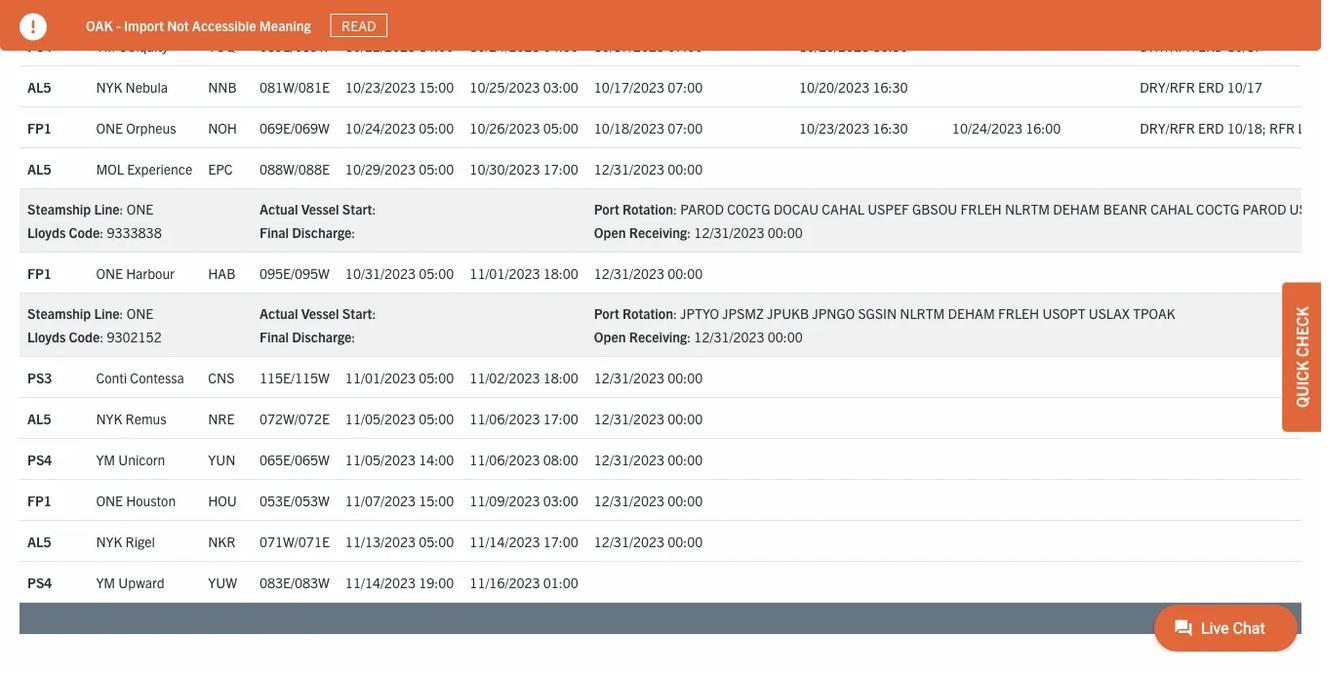 Task type: locate. For each thing, give the bounding box(es) containing it.
gbsou
[[912, 201, 958, 218]]

0 vertical spatial 15:00
[[419, 78, 454, 96]]

0 vertical spatial start
[[342, 201, 372, 218]]

10/24/2023 up the 10/25/2023
[[470, 37, 540, 55]]

1 10/17 from the top
[[1227, 37, 1263, 55]]

10/20/2023 16:30 for 04:00
[[799, 37, 908, 55]]

11/06/2023 up 11/09/2023
[[470, 451, 540, 469]]

2 10/17/2023 from the top
[[594, 78, 665, 96]]

2 vertical spatial dry/rfr
[[1140, 119, 1195, 137]]

0 vertical spatial rotation
[[623, 201, 673, 218]]

11/14/2023 for 11/14/2023 19:00
[[345, 574, 416, 591]]

2 vertical spatial ps4
[[27, 574, 52, 591]]

1 horizontal spatial cahal
[[1151, 201, 1193, 218]]

ym down oak
[[96, 37, 115, 55]]

10/25/2023 03:00
[[470, 78, 579, 96]]

2 parod from the left
[[1243, 201, 1287, 218]]

1 vertical spatial nyk
[[96, 410, 122, 428]]

2 horizontal spatial 10/24/2023
[[952, 119, 1023, 137]]

nlrtm inside port rotation : parod coctg docau cahal uspef gbsou frleh nlrtm deham beanr cahal coctg parod usla open receiving : 12/31/2023 00:00
[[1005, 201, 1050, 218]]

1 vertical spatial actual
[[260, 305, 298, 323]]

discharge up 095e/095w
[[292, 224, 352, 242]]

nlrtm right sgsin on the right top of page
[[900, 305, 945, 323]]

0 vertical spatial actual vessel start : final discharge :
[[260, 201, 376, 242]]

11/05/2023 05:00
[[345, 410, 454, 428]]

1 10/20/2023 16:30 from the top
[[799, 37, 908, 55]]

ym for ym ubiquity
[[96, 37, 115, 55]]

5 12/31/2023 00:00 from the top
[[594, 451, 703, 469]]

: down 10/18/2023 07:00
[[673, 201, 677, 218]]

fp1
[[27, 119, 52, 137], [27, 265, 52, 282], [27, 492, 52, 510]]

nlrtm inside port rotation : jptyo jpsmz jpukb jpngo sgsin nlrtm deham frleh usopt uslax tpoak open receiving : 12/31/2023 00:00
[[900, 305, 945, 323]]

1 vertical spatial ym
[[96, 451, 115, 469]]

1 horizontal spatial parod
[[1243, 201, 1287, 218]]

0 vertical spatial nlrtm
[[1005, 201, 1050, 218]]

0 vertical spatial 11/06/2023
[[470, 410, 540, 428]]

ps3
[[27, 369, 52, 387]]

1 horizontal spatial 11/01/2023
[[470, 265, 540, 282]]

11/14/2023 down 11/09/2023
[[470, 533, 540, 551]]

quick
[[1292, 361, 1312, 408]]

1 horizontal spatial coctg
[[1197, 201, 1240, 218]]

open
[[594, 224, 626, 242], [594, 328, 626, 346]]

2 final from the top
[[260, 328, 289, 346]]

lloyds left 9333838
[[27, 224, 66, 242]]

0 vertical spatial 17:00
[[543, 160, 579, 178]]

1 vertical spatial 17:00
[[543, 410, 579, 428]]

jpsmz
[[723, 305, 764, 323]]

2 open from the top
[[594, 328, 626, 346]]

lloyds up ps3 in the bottom left of the page
[[27, 328, 66, 346]]

port rotation : jptyo jpsmz jpukb jpngo sgsin nlrtm deham frleh usopt uslax tpoak open receiving : 12/31/2023 00:00
[[594, 305, 1176, 346]]

2 actual from the top
[[260, 305, 298, 323]]

1 vertical spatial 11/14/2023
[[345, 574, 416, 591]]

10/26/2023 05:00
[[470, 119, 579, 137]]

1 horizontal spatial deham
[[1053, 201, 1100, 218]]

docau
[[774, 201, 819, 218]]

14:00 up the 10/23/2023 15:00
[[419, 37, 454, 55]]

0 vertical spatial fp1
[[27, 119, 52, 137]]

fp1 left one houston
[[27, 492, 52, 510]]

1 14:00 from the top
[[419, 37, 454, 55]]

rotation inside port rotation : jptyo jpsmz jpukb jpngo sgsin nlrtm deham frleh usopt uslax tpoak open receiving : 12/31/2023 00:00
[[623, 305, 673, 323]]

start
[[342, 201, 372, 218], [342, 305, 372, 323]]

ym
[[96, 37, 115, 55], [96, 451, 115, 469], [96, 574, 115, 591]]

1 vertical spatial nlrtm
[[900, 305, 945, 323]]

0 vertical spatial 07:00
[[668, 37, 703, 55]]

00:00 for 11/06/2023 17:00
[[668, 410, 703, 428]]

2 vertical spatial fp1
[[27, 492, 52, 510]]

2 14:00 from the top
[[419, 451, 454, 469]]

1 vessel from the top
[[301, 201, 339, 218]]

1 11/05/2023 from the top
[[345, 410, 416, 428]]

2 actual vessel start : final discharge : from the top
[[260, 305, 376, 346]]

1 03:00 from the top
[[543, 78, 579, 96]]

0 vertical spatial nyk
[[96, 78, 122, 96]]

yuw
[[208, 574, 237, 591]]

vessel down 095e/095w
[[301, 305, 339, 323]]

1 vertical spatial receiving
[[629, 328, 687, 346]]

10/24/2023 left 16:00
[[952, 119, 1023, 137]]

1 vertical spatial line
[[94, 305, 120, 323]]

0 horizontal spatial 11/14/2023
[[345, 574, 416, 591]]

2 dry/rfr from the top
[[1140, 78, 1195, 96]]

start down 10/29/2023
[[342, 201, 372, 218]]

0 vertical spatial 10/17/2023 07:00
[[594, 37, 703, 55]]

1 erd from the top
[[1198, 37, 1224, 55]]

line up 9333838
[[94, 201, 120, 218]]

0 vertical spatial line
[[94, 201, 120, 218]]

actual down 095e/095w
[[260, 305, 298, 323]]

2 18:00 from the top
[[543, 369, 579, 387]]

2 12/31/2023 00:00 from the top
[[594, 265, 703, 282]]

3 ym from the top
[[96, 574, 115, 591]]

11/16/2023
[[470, 574, 540, 591]]

0 vertical spatial deham
[[1053, 201, 1100, 218]]

2 10/20/2023 16:30 from the top
[[799, 78, 908, 96]]

10/17/2023 up 10/18/2023
[[594, 78, 665, 96]]

12/31/2023 for 11/01/2023 18:00
[[594, 265, 665, 282]]

one for orpheus
[[96, 119, 123, 137]]

actual vessel start : final discharge : up 115e/115w
[[260, 305, 376, 346]]

17:00 for 11/14/2023 17:00
[[543, 533, 579, 551]]

11/06/2023 down 11/02/2023
[[470, 410, 540, 428]]

1 vertical spatial 10/23/2023
[[799, 119, 870, 137]]

17:00 up 08:00
[[543, 410, 579, 428]]

3 12/31/2023 00:00 from the top
[[594, 369, 703, 387]]

0 vertical spatial 16:30
[[873, 37, 908, 55]]

nyk for nyk rigel
[[96, 533, 122, 551]]

receiving up 'jptyo'
[[629, 224, 687, 242]]

3 dry/rfr from the top
[[1140, 119, 1195, 137]]

ym left unicorn
[[96, 451, 115, 469]]

1 open from the top
[[594, 224, 626, 242]]

10/23/2023 up docau
[[799, 119, 870, 137]]

2 fp1 from the top
[[27, 265, 52, 282]]

1 vertical spatial ps4
[[27, 451, 52, 469]]

07:00 for 03:00
[[668, 78, 703, 96]]

rigel
[[125, 533, 155, 551]]

1 ym from the top
[[96, 37, 115, 55]]

2 al5 from the top
[[27, 160, 51, 178]]

059e/059w
[[260, 37, 330, 55]]

10/20/2023 16:30 for 03:00
[[799, 78, 908, 96]]

nyk for nyk remus
[[96, 410, 122, 428]]

1 vertical spatial start
[[342, 305, 372, 323]]

parod
[[680, 201, 724, 218], [1243, 201, 1287, 218]]

1 vertical spatial 11/01/2023
[[345, 369, 416, 387]]

nyk nebula
[[96, 78, 168, 96]]

1 vertical spatial lloyds
[[27, 328, 66, 346]]

lloyds
[[27, 224, 66, 242], [27, 328, 66, 346]]

05:00 right 10/31/2023
[[419, 265, 454, 282]]

6 12/31/2023 00:00 from the top
[[594, 492, 703, 510]]

ps4 for ym unicorn
[[27, 451, 52, 469]]

1 vertical spatial 10/20/2023 16:30
[[799, 78, 908, 96]]

mol experience
[[96, 160, 192, 178]]

1 vertical spatial discharge
[[292, 328, 352, 346]]

steamship inside steamship line : one lloyds code : 9333838
[[27, 201, 91, 218]]

discharge up 115e/115w
[[292, 328, 352, 346]]

12/31/2023 00:00 for 11/09/2023 03:00
[[594, 492, 703, 510]]

one for harbour
[[96, 265, 123, 282]]

2 15:00 from the top
[[419, 492, 454, 510]]

1 start from the top
[[342, 201, 372, 218]]

vessel down 088w/088e
[[301, 201, 339, 218]]

ym left upward
[[96, 574, 115, 591]]

nkr
[[208, 533, 235, 551]]

18:00
[[543, 265, 579, 282], [543, 369, 579, 387]]

line
[[94, 201, 120, 218], [94, 305, 120, 323]]

10/18/2023 07:00
[[594, 119, 703, 137]]

accessible
[[192, 16, 256, 34]]

2 11/05/2023 from the top
[[345, 451, 416, 469]]

1 vertical spatial 10/20/2023
[[799, 78, 870, 96]]

contessa
[[130, 369, 184, 387]]

2 port from the top
[[594, 305, 619, 323]]

15:00 for 10/23/2023 15:00
[[419, 78, 454, 96]]

9333838
[[107, 224, 162, 242]]

2 dry/rfr erd 10/17 from the top
[[1140, 78, 1263, 96]]

17:00 down 10/26/2023 05:00
[[543, 160, 579, 178]]

10/17/2023 right 04:00
[[594, 37, 665, 55]]

mol
[[96, 160, 124, 178]]

11/01/2023
[[470, 265, 540, 282], [345, 369, 416, 387]]

05:00 up 19:00 at left bottom
[[419, 533, 454, 551]]

: up 'jptyo'
[[687, 224, 691, 242]]

code for : 9333838
[[69, 224, 100, 242]]

12/31/2023 for 11/09/2023 03:00
[[594, 492, 665, 510]]

10/17 for 10/24/2023 04:00
[[1227, 37, 1263, 55]]

lg
[[1298, 119, 1314, 137]]

05:00 up 11/05/2023 14:00
[[419, 410, 454, 428]]

1 steamship from the top
[[27, 201, 91, 218]]

code inside 'steamship line : one lloyds code : 9302152'
[[69, 328, 100, 346]]

0 vertical spatial 14:00
[[419, 37, 454, 55]]

3 erd from the top
[[1198, 119, 1224, 137]]

frleh left usopt
[[998, 305, 1040, 323]]

frleh inside port rotation : jptyo jpsmz jpukb jpngo sgsin nlrtm deham frleh usopt uslax tpoak open receiving : 12/31/2023 00:00
[[998, 305, 1040, 323]]

nyk
[[96, 78, 122, 96], [96, 410, 122, 428], [96, 533, 122, 551]]

0 vertical spatial 03:00
[[543, 78, 579, 96]]

coctg down dry/rfr erd 10/18; rfr lg b
[[1197, 201, 1240, 218]]

2 discharge from the top
[[292, 328, 352, 346]]

parod left docau
[[680, 201, 724, 218]]

2 vertical spatial erd
[[1198, 119, 1224, 137]]

1 rotation from the top
[[623, 201, 673, 218]]

discharge for 9333838
[[292, 224, 352, 242]]

final up 115e/115w
[[260, 328, 289, 346]]

05:00 for 10/31/2023 05:00
[[419, 265, 454, 282]]

receiving inside port rotation : jptyo jpsmz jpukb jpngo sgsin nlrtm deham frleh usopt uslax tpoak open receiving : 12/31/2023 00:00
[[629, 328, 687, 346]]

1 16:30 from the top
[[873, 37, 908, 55]]

1 10/20/2023 from the top
[[799, 37, 870, 55]]

2 ym from the top
[[96, 451, 115, 469]]

2 vertical spatial nyk
[[96, 533, 122, 551]]

2 11/06/2023 from the top
[[470, 451, 540, 469]]

9302152
[[107, 328, 162, 346]]

14:00 for 10/22/2023 14:00
[[419, 37, 454, 55]]

0 vertical spatial code
[[69, 224, 100, 242]]

al5 for nyk rigel
[[27, 533, 51, 551]]

erd for 05:00
[[1198, 119, 1224, 137]]

: up 11/01/2023 05:00
[[352, 328, 356, 346]]

1 fp1 from the top
[[27, 119, 52, 137]]

fp1 down steamship line : one lloyds code : 9333838 on the left of the page
[[27, 265, 52, 282]]

07:00 for 05:00
[[668, 119, 703, 137]]

vessel for steamship line : one lloyds code : 9302152
[[301, 305, 339, 323]]

11/05/2023 up "11/07/2023"
[[345, 451, 416, 469]]

11/06/2023 for 11/06/2023 17:00
[[470, 410, 540, 428]]

0 vertical spatial 10/17/2023
[[594, 37, 665, 55]]

12/31/2023 inside port rotation : jptyo jpsmz jpukb jpngo sgsin nlrtm deham frleh usopt uslax tpoak open receiving : 12/31/2023 00:00
[[694, 328, 765, 346]]

1 final from the top
[[260, 224, 289, 242]]

port for port rotation : jptyo jpsmz jpukb jpngo sgsin nlrtm deham frleh usopt uslax tpoak open receiving : 12/31/2023 00:00
[[594, 305, 619, 323]]

0 vertical spatial erd
[[1198, 37, 1224, 55]]

3 16:30 from the top
[[873, 119, 908, 137]]

2 10/20/2023 from the top
[[799, 78, 870, 96]]

2 16:30 from the top
[[873, 78, 908, 96]]

code up conti
[[69, 328, 100, 346]]

1 vertical spatial steamship
[[27, 305, 91, 323]]

0 vertical spatial receiving
[[629, 224, 687, 242]]

al5 down solid image in the top of the page
[[27, 78, 51, 96]]

0 vertical spatial final
[[260, 224, 289, 242]]

2 10/17 from the top
[[1227, 78, 1263, 96]]

conti
[[96, 369, 127, 387]]

1 vertical spatial 03:00
[[543, 492, 579, 510]]

1 vertical spatial final
[[260, 328, 289, 346]]

10/20/2023 for 10/24/2023 04:00
[[799, 37, 870, 55]]

11/05/2023 14:00
[[345, 451, 454, 469]]

dry/rfr for 10/24/2023 04:00
[[1140, 37, 1195, 55]]

1 discharge from the top
[[292, 224, 352, 242]]

10/17/2023 for 03:00
[[594, 78, 665, 96]]

rotation left 'jptyo'
[[623, 305, 673, 323]]

line up 9302152
[[94, 305, 120, 323]]

deham left usopt
[[948, 305, 995, 323]]

1 12/31/2023 00:00 from the top
[[594, 160, 703, 178]]

1 vertical spatial 18:00
[[543, 369, 579, 387]]

one left houston
[[96, 492, 123, 510]]

1 15:00 from the top
[[419, 78, 454, 96]]

actual
[[260, 201, 298, 218], [260, 305, 298, 323]]

17:00 up 01:00
[[543, 533, 579, 551]]

0 horizontal spatial parod
[[680, 201, 724, 218]]

2 vertical spatial ym
[[96, 574, 115, 591]]

2 17:00 from the top
[[543, 410, 579, 428]]

1 vertical spatial dry/rfr erd 10/17
[[1140, 78, 1263, 96]]

frleh right 'gbsou'
[[961, 201, 1002, 218]]

0 vertical spatial port
[[594, 201, 619, 218]]

4 al5 from the top
[[27, 533, 51, 551]]

1 cahal from the left
[[822, 201, 865, 218]]

1 vertical spatial deham
[[948, 305, 995, 323]]

2 ps4 from the top
[[27, 451, 52, 469]]

:
[[120, 201, 123, 218], [372, 201, 376, 218], [673, 201, 677, 218], [100, 224, 104, 242], [352, 224, 356, 242], [687, 224, 691, 242], [120, 305, 123, 323], [372, 305, 376, 323], [673, 305, 677, 323], [100, 328, 104, 346], [352, 328, 356, 346], [687, 328, 691, 346]]

10/29/2023
[[345, 160, 416, 178]]

0 vertical spatial dry/rfr erd 10/17
[[1140, 37, 1263, 55]]

1 vertical spatial rotation
[[623, 305, 673, 323]]

1 actual vessel start : final discharge : from the top
[[260, 201, 376, 242]]

1 port from the top
[[594, 201, 619, 218]]

2 07:00 from the top
[[668, 78, 703, 96]]

cahal left uspef at the right of page
[[822, 201, 865, 218]]

rotation down 10/18/2023 07:00
[[623, 201, 673, 218]]

12/31/2023 for 11/14/2023 17:00
[[594, 533, 665, 551]]

code left 9333838
[[69, 224, 100, 242]]

2 start from the top
[[342, 305, 372, 323]]

1 10/17/2023 07:00 from the top
[[594, 37, 703, 55]]

cahal right beanr
[[1151, 201, 1193, 218]]

15:00 down the "10/22/2023 14:00"
[[419, 78, 454, 96]]

nlrtm down 16:00
[[1005, 201, 1050, 218]]

10/23/2023
[[345, 78, 416, 96], [799, 119, 870, 137]]

erd for 04:00
[[1198, 37, 1224, 55]]

1 vertical spatial 11/05/2023
[[345, 451, 416, 469]]

port for port rotation : parod coctg docau cahal uspef gbsou frleh nlrtm deham beanr cahal coctg parod usla open receiving : 12/31/2023 00:00
[[594, 201, 619, 218]]

1 actual from the top
[[260, 201, 298, 218]]

0 vertical spatial lloyds
[[27, 224, 66, 242]]

10/17/2023 07:00
[[594, 37, 703, 55], [594, 78, 703, 96]]

0 vertical spatial 10/20/2023 16:30
[[799, 37, 908, 55]]

1 vertical spatial 11/06/2023
[[470, 451, 540, 469]]

lloyds inside steamship line : one lloyds code : 9333838
[[27, 224, 66, 242]]

14:00
[[419, 37, 454, 55], [419, 451, 454, 469]]

18:00 for 11/01/2023 18:00
[[543, 265, 579, 282]]

088w/088e
[[260, 160, 330, 178]]

dry/rfr erd 10/17
[[1140, 37, 1263, 55], [1140, 78, 1263, 96]]

0 vertical spatial 11/05/2023
[[345, 410, 416, 428]]

10/29/2023 05:00
[[345, 160, 454, 178]]

07:00 for 04:00
[[668, 37, 703, 55]]

0 vertical spatial 10/23/2023
[[345, 78, 416, 96]]

one up mol
[[96, 119, 123, 137]]

rotation inside port rotation : parod coctg docau cahal uspef gbsou frleh nlrtm deham beanr cahal coctg parod usla open receiving : 12/31/2023 00:00
[[623, 201, 673, 218]]

port inside port rotation : parod coctg docau cahal uspef gbsou frleh nlrtm deham beanr cahal coctg parod usla open receiving : 12/31/2023 00:00
[[594, 201, 619, 218]]

open inside port rotation : jptyo jpsmz jpukb jpngo sgsin nlrtm deham frleh usopt uslax tpoak open receiving : 12/31/2023 00:00
[[594, 328, 626, 346]]

parod left usla
[[1243, 201, 1287, 218]]

discharge
[[292, 224, 352, 242], [292, 328, 352, 346]]

2 line from the top
[[94, 305, 120, 323]]

12/31/2023
[[594, 160, 665, 178], [694, 224, 765, 242], [594, 265, 665, 282], [694, 328, 765, 346], [594, 369, 665, 387], [594, 410, 665, 428], [594, 451, 665, 469], [594, 492, 665, 510], [594, 533, 665, 551]]

nyk for nyk nebula
[[96, 78, 122, 96]]

2 nyk from the top
[[96, 410, 122, 428]]

10/22/2023 14:00
[[345, 37, 454, 55]]

steamship for steamship line : one lloyds code : 9302152
[[27, 305, 91, 323]]

3 17:00 from the top
[[543, 533, 579, 551]]

00:00 for 11/14/2023 17:00
[[668, 533, 703, 551]]

1 horizontal spatial 10/24/2023
[[470, 37, 540, 55]]

0 horizontal spatial 10/24/2023
[[345, 119, 416, 137]]

7 12/31/2023 00:00 from the top
[[594, 533, 703, 551]]

0 vertical spatial 11/14/2023
[[470, 533, 540, 551]]

nyk left remus
[[96, 410, 122, 428]]

05:00 up 10/29/2023 05:00
[[419, 119, 454, 137]]

2 rotation from the top
[[623, 305, 673, 323]]

lloyds inside 'steamship line : one lloyds code : 9302152'
[[27, 328, 66, 346]]

: left 9302152
[[100, 328, 104, 346]]

ps4 down ps3 in the bottom left of the page
[[27, 451, 52, 469]]

3 fp1 from the top
[[27, 492, 52, 510]]

05:00 down the 10/24/2023 05:00
[[419, 160, 454, 178]]

quick check
[[1292, 307, 1312, 408]]

fp1 for one houston
[[27, 492, 52, 510]]

open inside port rotation : parod coctg docau cahal uspef gbsou frleh nlrtm deham beanr cahal coctg parod usla open receiving : 12/31/2023 00:00
[[594, 224, 626, 242]]

1 vertical spatial 15:00
[[419, 492, 454, 510]]

11/14/2023 down 11/13/2023
[[345, 574, 416, 591]]

10/24/2023 for 10/24/2023 04:00
[[470, 37, 540, 55]]

port inside port rotation : jptyo jpsmz jpukb jpngo sgsin nlrtm deham frleh usopt uslax tpoak open receiving : 12/31/2023 00:00
[[594, 305, 619, 323]]

nyk left nebula
[[96, 78, 122, 96]]

one left harbour
[[96, 265, 123, 282]]

05:00 for 11/01/2023 05:00
[[419, 369, 454, 387]]

1 vertical spatial dry/rfr
[[1140, 78, 1195, 96]]

one harbour
[[96, 265, 175, 282]]

coctg left docau
[[727, 201, 770, 218]]

import
[[124, 16, 164, 34]]

03:00 down 04:00
[[543, 78, 579, 96]]

jpngo
[[812, 305, 855, 323]]

al5 left "nyk rigel"
[[27, 533, 51, 551]]

1 code from the top
[[69, 224, 100, 242]]

-
[[116, 16, 121, 34]]

ps4 left ym ubiquity
[[27, 37, 52, 55]]

11/06/2023 for 11/06/2023 08:00
[[470, 451, 540, 469]]

1 horizontal spatial nlrtm
[[1005, 201, 1050, 218]]

14:00 up 11/07/2023 15:00 on the left of the page
[[419, 451, 454, 469]]

10/31/2023 05:00
[[345, 265, 454, 282]]

deham left beanr
[[1053, 201, 1100, 218]]

1 18:00 from the top
[[543, 265, 579, 282]]

actual down 088w/088e
[[260, 201, 298, 218]]

0 vertical spatial 11/01/2023
[[470, 265, 540, 282]]

12/31/2023 00:00 for 11/01/2023 18:00
[[594, 265, 703, 282]]

1 horizontal spatial 11/14/2023
[[470, 533, 540, 551]]

fp1 for one orpheus
[[27, 119, 52, 137]]

line inside 'steamship line : one lloyds code : 9302152'
[[94, 305, 120, 323]]

1 vertical spatial erd
[[1198, 78, 1224, 96]]

1 dry/rfr from the top
[[1140, 37, 1195, 55]]

ym ubiquity
[[96, 37, 168, 55]]

start down 10/31/2023
[[342, 305, 372, 323]]

0 vertical spatial ps4
[[27, 37, 52, 55]]

1 17:00 from the top
[[543, 160, 579, 178]]

11/14/2023
[[470, 533, 540, 551], [345, 574, 416, 591]]

05:00 for 10/24/2023 05:00
[[419, 119, 454, 137]]

2 code from the top
[[69, 328, 100, 346]]

rotation for : parod coctg docau cahal uspef gbsou frleh nlrtm deham beanr cahal coctg parod usla
[[623, 201, 673, 218]]

1 vertical spatial 16:30
[[873, 78, 908, 96]]

10/17
[[1227, 37, 1263, 55], [1227, 78, 1263, 96]]

1 10/17/2023 from the top
[[594, 37, 665, 55]]

deham inside port rotation : jptyo jpsmz jpukb jpngo sgsin nlrtm deham frleh usopt uslax tpoak open receiving : 12/31/2023 00:00
[[948, 305, 995, 323]]

0 vertical spatial steamship
[[27, 201, 91, 218]]

rotation
[[623, 201, 673, 218], [623, 305, 673, 323]]

1 vertical spatial actual vessel start : final discharge :
[[260, 305, 376, 346]]

0 horizontal spatial coctg
[[727, 201, 770, 218]]

code for : 9302152
[[69, 328, 100, 346]]

quick check link
[[1282, 282, 1321, 432]]

receiving down 'jptyo'
[[629, 328, 687, 346]]

1 ps4 from the top
[[27, 37, 52, 55]]

10/26/2023
[[470, 119, 540, 137]]

1 vertical spatial code
[[69, 328, 100, 346]]

0 vertical spatial ym
[[96, 37, 115, 55]]

11/05/2023 down 11/01/2023 05:00
[[345, 410, 416, 428]]

erd
[[1198, 37, 1224, 55], [1198, 78, 1224, 96], [1198, 119, 1224, 137]]

one inside 'steamship line : one lloyds code : 9302152'
[[127, 305, 153, 323]]

05:00 up 11/05/2023 05:00
[[419, 369, 454, 387]]

1 lloyds from the top
[[27, 224, 66, 242]]

10/23/2023 down the 10/22/2023
[[345, 78, 416, 96]]

: up 9333838
[[120, 201, 123, 218]]

2 receiving from the top
[[629, 328, 687, 346]]

dry/rfr erd 10/17 for 10/25/2023 03:00
[[1140, 78, 1263, 96]]

0 horizontal spatial 10/23/2023
[[345, 78, 416, 96]]

1 vertical spatial 10/17/2023
[[594, 78, 665, 96]]

0 vertical spatial dry/rfr
[[1140, 37, 1195, 55]]

one up 9302152
[[127, 305, 153, 323]]

0 vertical spatial 10/20/2023
[[799, 37, 870, 55]]

port left 'jptyo'
[[594, 305, 619, 323]]

steamship inside 'steamship line : one lloyds code : 9302152'
[[27, 305, 91, 323]]

: left 'jptyo'
[[673, 305, 677, 323]]

al5 down ps3 in the bottom left of the page
[[27, 410, 51, 428]]

coctg
[[727, 201, 770, 218], [1197, 201, 1240, 218]]

1 nyk from the top
[[96, 78, 122, 96]]

3 07:00 from the top
[[668, 119, 703, 137]]

1 receiving from the top
[[629, 224, 687, 242]]

port down 10/18/2023
[[594, 201, 619, 218]]

vessel for steamship line : one lloyds code : 9333838
[[301, 201, 339, 218]]

0 horizontal spatial deham
[[948, 305, 995, 323]]

actual vessel start : final discharge : down 088w/088e
[[260, 201, 376, 242]]

frleh inside port rotation : parod coctg docau cahal uspef gbsou frleh nlrtm deham beanr cahal coctg parod usla open receiving : 12/31/2023 00:00
[[961, 201, 1002, 218]]

2 erd from the top
[[1198, 78, 1224, 96]]

al5 left mol
[[27, 160, 51, 178]]

1 vertical spatial port
[[594, 305, 619, 323]]

one up 9333838
[[127, 201, 153, 218]]

oak
[[86, 16, 113, 34]]

1 vertical spatial frleh
[[998, 305, 1040, 323]]

3 al5 from the top
[[27, 410, 51, 428]]

nlrtm
[[1005, 201, 1050, 218], [900, 305, 945, 323]]

1 al5 from the top
[[27, 78, 51, 96]]

nyk left the rigel
[[96, 533, 122, 551]]

2 vessel from the top
[[301, 305, 339, 323]]

line for 9302152
[[94, 305, 120, 323]]

12/31/2023 for 11/06/2023 08:00
[[594, 451, 665, 469]]

3 ps4 from the top
[[27, 574, 52, 591]]

10/24/2023 up 10/29/2023
[[345, 119, 416, 137]]

2 03:00 from the top
[[543, 492, 579, 510]]

03:00 down 08:00
[[543, 492, 579, 510]]

2 10/17/2023 07:00 from the top
[[594, 78, 703, 96]]

line inside steamship line : one lloyds code : 9333838
[[94, 201, 120, 218]]

code inside steamship line : one lloyds code : 9333838
[[69, 224, 100, 242]]

0 horizontal spatial nlrtm
[[900, 305, 945, 323]]

19:00
[[419, 574, 454, 591]]

0 vertical spatial vessel
[[301, 201, 339, 218]]

0 horizontal spatial 11/01/2023
[[345, 369, 416, 387]]

1 vertical spatial 10/17/2023 07:00
[[594, 78, 703, 96]]

00:00 inside port rotation : parod coctg docau cahal uspef gbsou frleh nlrtm deham beanr cahal coctg parod usla open receiving : 12/31/2023 00:00
[[768, 224, 803, 242]]

1 vertical spatial open
[[594, 328, 626, 346]]

2 steamship from the top
[[27, 305, 91, 323]]

3 nyk from the top
[[96, 533, 122, 551]]

16:30 for 10/25/2023 03:00
[[873, 78, 908, 96]]

1 11/06/2023 from the top
[[470, 410, 540, 428]]

lloyds for steamship line : one lloyds code : 9333838
[[27, 224, 66, 242]]

0 vertical spatial frleh
[[961, 201, 1002, 218]]

10/20/2023 for 10/25/2023 03:00
[[799, 78, 870, 96]]

11/13/2023 05:00
[[345, 533, 454, 551]]

final up 095e/095w
[[260, 224, 289, 242]]

0 vertical spatial 18:00
[[543, 265, 579, 282]]

4 12/31/2023 00:00 from the top
[[594, 410, 703, 428]]

uspef
[[868, 201, 909, 218]]

2 lloyds from the top
[[27, 328, 66, 346]]

1 07:00 from the top
[[668, 37, 703, 55]]

1 line from the top
[[94, 201, 120, 218]]

remus
[[125, 410, 166, 428]]

01:00
[[543, 574, 579, 591]]

2 vertical spatial 16:30
[[873, 119, 908, 137]]

10/24/2023 for 10/24/2023 05:00
[[345, 119, 416, 137]]

1 vertical spatial 07:00
[[668, 78, 703, 96]]

ps4 left ym upward
[[27, 574, 52, 591]]

15:00 down 11/05/2023 14:00
[[419, 492, 454, 510]]

1 dry/rfr erd 10/17 from the top
[[1140, 37, 1263, 55]]

1 vertical spatial 10/17
[[1227, 78, 1263, 96]]

18:00 for 11/02/2023 18:00
[[543, 369, 579, 387]]

fp1 left the one orpheus
[[27, 119, 52, 137]]

2 vertical spatial 17:00
[[543, 533, 579, 551]]

: down 10/29/2023
[[372, 201, 376, 218]]

05:00 up 10/30/2023 17:00
[[543, 119, 579, 137]]

port
[[594, 201, 619, 218], [594, 305, 619, 323]]



Task type: vqa. For each thing, say whether or not it's contained in the screenshot.


Task type: describe. For each thing, give the bounding box(es) containing it.
nre
[[208, 410, 235, 428]]

071w/071e
[[260, 533, 330, 551]]

11/06/2023 08:00
[[470, 451, 579, 469]]

tpoak
[[1133, 305, 1176, 323]]

11/06/2023 17:00
[[470, 410, 579, 428]]

deham inside port rotation : parod coctg docau cahal uspef gbsou frleh nlrtm deham beanr cahal coctg parod usla open receiving : 12/31/2023 00:00
[[1053, 201, 1100, 218]]

10/22/2023
[[345, 37, 416, 55]]

al5 for nyk remus
[[27, 410, 51, 428]]

10/18;
[[1227, 119, 1267, 137]]

actual for steamship line : one lloyds code : 9333838
[[260, 201, 298, 218]]

11/09/2023
[[470, 492, 540, 510]]

dry/rfr erd 10/18; rfr lg b
[[1140, 119, 1321, 137]]

10/24/2023 04:00
[[470, 37, 579, 55]]

12/31/2023 for 11/02/2023 18:00
[[594, 369, 665, 387]]

ym upward
[[96, 574, 165, 591]]

al5 for mol experience
[[27, 160, 51, 178]]

erd for 03:00
[[1198, 78, 1224, 96]]

11/16/2023 01:00
[[470, 574, 579, 591]]

check
[[1292, 307, 1312, 357]]

10/25/2023
[[470, 78, 540, 96]]

16:00
[[1026, 119, 1061, 137]]

10/23/2023 15:00
[[345, 78, 454, 96]]

yun
[[208, 451, 235, 469]]

14:00 for 11/05/2023 14:00
[[419, 451, 454, 469]]

hab
[[208, 265, 236, 282]]

081w/081e
[[260, 78, 330, 96]]

11/02/2023
[[470, 369, 540, 387]]

dry/rfr for 10/25/2023 03:00
[[1140, 78, 1195, 96]]

al5 for nyk nebula
[[27, 78, 51, 96]]

sgsin
[[858, 305, 897, 323]]

read link
[[330, 13, 387, 37]]

read
[[342, 17, 376, 34]]

fp1 for one harbour
[[27, 265, 52, 282]]

solid image
[[20, 13, 47, 41]]

start for steamship line : one lloyds code : 9302152
[[342, 305, 372, 323]]

rfr
[[1270, 119, 1295, 137]]

nyk rigel
[[96, 533, 155, 551]]

b
[[1318, 119, 1321, 137]]

line for 9333838
[[94, 201, 120, 218]]

03:00 for 11/09/2023 03:00
[[543, 492, 579, 510]]

053e/053w
[[260, 492, 330, 510]]

10/24/2023 05:00
[[345, 119, 454, 137]]

00:00 for 11/02/2023 18:00
[[668, 369, 703, 387]]

10/23/2023 16:30
[[799, 119, 908, 137]]

10/17 for 10/25/2023 03:00
[[1227, 78, 1263, 96]]

: down 10/31/2023
[[372, 305, 376, 323]]

12/31/2023 for 10/30/2023 17:00
[[594, 160, 665, 178]]

10/31/2023
[[345, 265, 416, 282]]

00:00 for 11/09/2023 03:00
[[668, 492, 703, 510]]

115e/115w
[[260, 369, 330, 387]]

uslax
[[1089, 305, 1130, 323]]

harbour
[[126, 265, 175, 282]]

discharge for 9302152
[[292, 328, 352, 346]]

yuq
[[208, 37, 235, 55]]

04:00
[[543, 37, 579, 55]]

oak - import not accessible meaning
[[86, 16, 311, 34]]

actual vessel start : final discharge : for : 9333838
[[260, 201, 376, 242]]

12/31/2023 inside port rotation : parod coctg docau cahal uspef gbsou frleh nlrtm deham beanr cahal coctg parod usla open receiving : 12/31/2023 00:00
[[694, 224, 765, 242]]

1 parod from the left
[[680, 201, 724, 218]]

actual vessel start : final discharge : for : 9302152
[[260, 305, 376, 346]]

rotation for : jptyo jpsmz jpukb jpngo sgsin nlrtm deham frleh usopt uslax tpoak
[[623, 305, 673, 323]]

ubiquity
[[118, 37, 168, 55]]

ym for ym unicorn
[[96, 451, 115, 469]]

05:00 for 10/29/2023 05:00
[[419, 160, 454, 178]]

072w/072e
[[260, 410, 330, 428]]

10/17/2023 07:00 for 10/24/2023 04:00
[[594, 37, 703, 55]]

065e/065w
[[260, 451, 330, 469]]

083e/083w
[[260, 574, 330, 591]]

11/05/2023 for 11/05/2023 05:00
[[345, 410, 416, 428]]

10/24/2023 for 10/24/2023 16:00
[[952, 119, 1023, 137]]

12/31/2023 00:00 for 11/06/2023 17:00
[[594, 410, 703, 428]]

10/18/2023
[[594, 119, 665, 137]]

one houston
[[96, 492, 176, 510]]

10/30/2023 17:00
[[470, 160, 579, 178]]

cns
[[208, 369, 234, 387]]

beanr
[[1103, 201, 1148, 218]]

ps4 for ym ubiquity
[[27, 37, 52, 55]]

17:00 for 11/06/2023 17:00
[[543, 410, 579, 428]]

12/31/2023 00:00 for 11/06/2023 08:00
[[594, 451, 703, 469]]

orpheus
[[126, 119, 176, 137]]

one inside steamship line : one lloyds code : 9333838
[[127, 201, 153, 218]]

2 coctg from the left
[[1197, 201, 1240, 218]]

10/24/2023 16:00
[[952, 119, 1061, 137]]

: left 9333838
[[100, 224, 104, 242]]

1 coctg from the left
[[727, 201, 770, 218]]

actual for steamship line : one lloyds code : 9302152
[[260, 305, 298, 323]]

12/31/2023 00:00 for 11/14/2023 17:00
[[594, 533, 703, 551]]

11/02/2023 18:00
[[470, 369, 579, 387]]

11/14/2023 for 11/14/2023 17:00
[[470, 533, 540, 551]]

meaning
[[259, 16, 311, 34]]

17:00 for 10/30/2023 17:00
[[543, 160, 579, 178]]

receiving inside port rotation : parod coctg docau cahal uspef gbsou frleh nlrtm deham beanr cahal coctg parod usla open receiving : 12/31/2023 00:00
[[629, 224, 687, 242]]

one orpheus
[[96, 119, 176, 137]]

11/07/2023
[[345, 492, 416, 510]]

not
[[167, 16, 189, 34]]

jptyo
[[680, 305, 719, 323]]

095e/095w
[[260, 265, 330, 282]]

: up 9302152
[[120, 305, 123, 323]]

05:00 for 11/05/2023 05:00
[[419, 410, 454, 428]]

nyk remus
[[96, 410, 166, 428]]

10/23/2023 for 10/23/2023 15:00
[[345, 78, 416, 96]]

10/17/2023 07:00 for 10/25/2023 03:00
[[594, 78, 703, 96]]

usopt
[[1043, 305, 1086, 323]]

11/14/2023 19:00
[[345, 574, 454, 591]]

: down 'jptyo'
[[687, 328, 691, 346]]

00:00 for 11/06/2023 08:00
[[668, 451, 703, 469]]

00:00 for 10/30/2023 17:00
[[668, 160, 703, 178]]

11/01/2023 18:00
[[470, 265, 579, 282]]

one for houston
[[96, 492, 123, 510]]

nnb
[[208, 78, 237, 96]]

12/31/2023 00:00 for 10/30/2023 17:00
[[594, 160, 703, 178]]

steamship line : one lloyds code : 9333838
[[27, 201, 162, 242]]

: up 10/31/2023
[[352, 224, 356, 242]]

port rotation : parod coctg docau cahal uspef gbsou frleh nlrtm deham beanr cahal coctg parod usla open receiving : 12/31/2023 00:00
[[594, 201, 1321, 242]]

epc
[[208, 160, 233, 178]]

03:00 for 10/25/2023 03:00
[[543, 78, 579, 96]]

12/31/2023 00:00 for 11/02/2023 18:00
[[594, 369, 703, 387]]

usla
[[1290, 201, 1321, 218]]

nebula
[[125, 78, 168, 96]]

05:00 for 11/13/2023 05:00
[[419, 533, 454, 551]]

lloyds for steamship line : one lloyds code : 9302152
[[27, 328, 66, 346]]

10/23/2023 for 10/23/2023 16:30
[[799, 119, 870, 137]]

11/01/2023 for 11/01/2023 18:00
[[470, 265, 540, 282]]

11/07/2023 15:00
[[345, 492, 454, 510]]

10/17/2023 for 04:00
[[594, 37, 665, 55]]

15:00 for 11/07/2023 15:00
[[419, 492, 454, 510]]

houston
[[126, 492, 176, 510]]

11/14/2023 17:00
[[470, 533, 579, 551]]

final for 9302152
[[260, 328, 289, 346]]

05:00 for 10/26/2023 05:00
[[543, 119, 579, 137]]

noh
[[208, 119, 237, 137]]

00:00 for 11/01/2023 18:00
[[668, 265, 703, 282]]

ps4 for ym upward
[[27, 574, 52, 591]]

11/09/2023 03:00
[[470, 492, 579, 510]]

dry/rfr erd 10/17 for 10/24/2023 04:00
[[1140, 37, 1263, 55]]

start for steamship line : one lloyds code : 9333838
[[342, 201, 372, 218]]

16:30 for 10/26/2023 05:00
[[873, 119, 908, 137]]

16:30 for 10/24/2023 04:00
[[873, 37, 908, 55]]

12/31/2023 for 11/06/2023 17:00
[[594, 410, 665, 428]]

steamship for steamship line : one lloyds code : 9333838
[[27, 201, 91, 218]]

unicorn
[[118, 451, 165, 469]]

2 cahal from the left
[[1151, 201, 1193, 218]]

00:00 inside port rotation : jptyo jpsmz jpukb jpngo sgsin nlrtm deham frleh usopt uslax tpoak open receiving : 12/31/2023 00:00
[[768, 328, 803, 346]]

final for 9333838
[[260, 224, 289, 242]]

ym for ym upward
[[96, 574, 115, 591]]

ym unicorn
[[96, 451, 165, 469]]

11/05/2023 for 11/05/2023 14:00
[[345, 451, 416, 469]]

upward
[[118, 574, 165, 591]]



